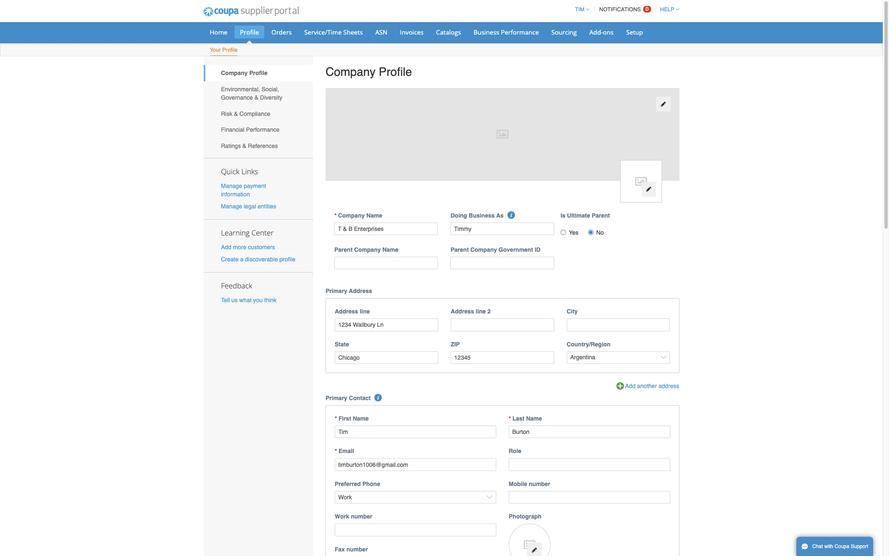 Task type: describe. For each thing, give the bounding box(es) containing it.
fax
[[335, 547, 345, 553]]

environmental, social, governance & diversity
[[221, 86, 282, 101]]

with
[[824, 544, 833, 550]]

address line 2
[[451, 309, 491, 315]]

manage legal entities
[[221, 203, 276, 210]]

city
[[567, 309, 578, 315]]

doing
[[451, 212, 467, 219]]

is
[[561, 212, 565, 219]]

background image
[[326, 88, 679, 181]]

tim
[[575, 6, 584, 13]]

invoices link
[[395, 26, 429, 38]]

tell us what you think
[[221, 297, 277, 304]]

coupa supplier portal image
[[197, 1, 305, 22]]

first
[[338, 416, 351, 422]]

add-ons link
[[584, 26, 619, 38]]

address
[[659, 383, 679, 390]]

change image image for logo
[[646, 187, 652, 193]]

profile inside "link"
[[240, 28, 259, 36]]

legal
[[244, 203, 256, 210]]

name for * last name
[[526, 416, 542, 422]]

customers
[[248, 244, 275, 251]]

additional information image for primary contact
[[375, 394, 382, 402]]

number for work number
[[351, 514, 372, 521]]

ratings & references link
[[203, 138, 313, 154]]

orders link
[[266, 26, 297, 38]]

business performance link
[[468, 26, 544, 38]]

name for * first name
[[353, 416, 369, 422]]

* for * company name
[[334, 212, 337, 219]]

* last name
[[509, 416, 542, 422]]

additional information image for doing business as
[[508, 211, 515, 219]]

add-
[[589, 28, 603, 36]]

think
[[264, 297, 277, 304]]

service/time
[[304, 28, 342, 36]]

entities
[[258, 203, 276, 210]]

us
[[231, 297, 238, 304]]

help link
[[656, 6, 679, 13]]

phone
[[362, 481, 380, 488]]

service/time sheets
[[304, 28, 363, 36]]

add another address
[[625, 383, 679, 390]]

add more customers
[[221, 244, 275, 251]]

performance for business performance
[[501, 28, 539, 36]]

contact
[[349, 395, 371, 402]]

change image image for background image
[[660, 102, 666, 107]]

ZIP text field
[[451, 352, 554, 364]]

1 vertical spatial business
[[469, 212, 495, 219]]

discoverable
[[245, 256, 278, 263]]

* for * email
[[335, 448, 337, 455]]

center
[[251, 228, 274, 238]]

manage payment information
[[221, 183, 266, 198]]

primary for primary contact
[[326, 395, 347, 402]]

& for compliance
[[234, 110, 238, 117]]

& inside environmental, social, governance & diversity
[[254, 94, 258, 101]]

parent company government id
[[451, 247, 541, 253]]

mobile number
[[509, 481, 550, 488]]

work
[[335, 514, 349, 521]]

* for * first name
[[335, 416, 337, 422]]

change image image for 'photograph'
[[532, 548, 537, 554]]

ons
[[603, 28, 614, 36]]

company profile link
[[203, 65, 313, 81]]

quick
[[221, 166, 240, 176]]

environmental,
[[221, 86, 260, 93]]

tim link
[[571, 6, 589, 13]]

& for references
[[242, 143, 246, 149]]

risk
[[221, 110, 232, 117]]

coupa
[[835, 544, 849, 550]]

company for * company name
[[338, 212, 365, 219]]

fax number
[[335, 547, 368, 553]]

0
[[646, 6, 649, 12]]

catalogs
[[436, 28, 461, 36]]

links
[[241, 166, 258, 176]]

risk & compliance
[[221, 110, 270, 117]]

zip
[[451, 341, 460, 348]]

primary for primary address
[[326, 288, 347, 295]]

number for mobile number
[[529, 481, 550, 488]]

service/time sheets link
[[299, 26, 368, 38]]

preferred
[[335, 481, 361, 488]]

preferred phone
[[335, 481, 380, 488]]

learning
[[221, 228, 250, 238]]

tell
[[221, 297, 230, 304]]

company down sheets
[[326, 65, 376, 78]]

asn link
[[370, 26, 393, 38]]

you
[[253, 297, 263, 304]]

ultimate
[[567, 212, 590, 219]]

home
[[210, 28, 227, 36]]

company for parent company name
[[354, 247, 381, 253]]

parent for parent company government id
[[451, 247, 469, 253]]

is ultimate parent
[[561, 212, 610, 219]]

orders
[[271, 28, 292, 36]]

business performance
[[474, 28, 539, 36]]

another
[[637, 383, 657, 390]]

photograph image
[[509, 524, 550, 557]]

notifications 0
[[599, 6, 649, 13]]

email
[[338, 448, 354, 455]]

catalogs link
[[431, 26, 466, 38]]

logo image
[[620, 160, 662, 203]]

payment
[[244, 183, 266, 189]]

company inside company profile link
[[221, 70, 248, 77]]

government
[[499, 247, 533, 253]]

* company name
[[334, 212, 382, 219]]

sheets
[[343, 28, 363, 36]]

id
[[535, 247, 541, 253]]



Task type: locate. For each thing, give the bounding box(es) containing it.
address down primary address
[[335, 309, 358, 315]]

performance for financial performance
[[246, 127, 279, 133]]

None text field
[[335, 426, 496, 439], [335, 459, 496, 472], [335, 426, 496, 439], [335, 459, 496, 472]]

& right ratings
[[242, 143, 246, 149]]

0 vertical spatial primary
[[326, 288, 347, 295]]

manage down information
[[221, 203, 242, 210]]

last
[[512, 416, 524, 422]]

1 vertical spatial performance
[[246, 127, 279, 133]]

add more customers link
[[221, 244, 275, 251]]

line left 2
[[476, 309, 486, 315]]

Address line text field
[[335, 319, 438, 332]]

address for address line 2
[[451, 309, 474, 315]]

home link
[[204, 26, 233, 38]]

number right work
[[351, 514, 372, 521]]

profile
[[279, 256, 295, 263]]

tell us what you think button
[[221, 296, 277, 305]]

0 horizontal spatial parent
[[334, 247, 353, 253]]

*
[[334, 212, 337, 219], [335, 416, 337, 422], [509, 416, 511, 422], [335, 448, 337, 455]]

navigation
[[571, 1, 679, 18]]

your profile
[[210, 47, 238, 53]]

diversity
[[260, 94, 282, 101]]

None radio
[[561, 230, 566, 235], [588, 230, 593, 235], [561, 230, 566, 235], [588, 230, 593, 235]]

social,
[[262, 86, 279, 93]]

1 horizontal spatial add
[[625, 383, 635, 390]]

company
[[326, 65, 376, 78], [221, 70, 248, 77], [338, 212, 365, 219], [354, 247, 381, 253], [470, 247, 497, 253]]

state
[[335, 341, 349, 348]]

0 horizontal spatial performance
[[246, 127, 279, 133]]

name up parent company name text field
[[382, 247, 398, 253]]

None text field
[[334, 223, 438, 235], [509, 426, 670, 439], [334, 223, 438, 235], [509, 426, 670, 439]]

add up create
[[221, 244, 231, 251]]

profile
[[240, 28, 259, 36], [222, 47, 238, 53], [379, 65, 412, 78], [249, 70, 267, 77]]

& left diversity
[[254, 94, 258, 101]]

name for parent company name
[[382, 247, 398, 253]]

support
[[851, 544, 868, 550]]

0 horizontal spatial company profile
[[221, 70, 267, 77]]

0 vertical spatial number
[[529, 481, 550, 488]]

Address line 2 text field
[[451, 319, 554, 332]]

manage inside 'manage payment information'
[[221, 183, 242, 189]]

change image image
[[660, 102, 666, 107], [646, 187, 652, 193], [532, 548, 537, 554]]

company profile
[[326, 65, 412, 78], [221, 70, 267, 77]]

parent company name
[[334, 247, 398, 253]]

no
[[596, 229, 604, 236]]

invoices
[[400, 28, 424, 36]]

add-ons
[[589, 28, 614, 36]]

0 vertical spatial &
[[254, 94, 258, 101]]

your
[[210, 47, 221, 53]]

parent
[[592, 212, 610, 219], [334, 247, 353, 253], [451, 247, 469, 253]]

mobile
[[509, 481, 527, 488]]

line for address line
[[360, 309, 370, 315]]

company up parent company name text field
[[354, 247, 381, 253]]

your profile link
[[209, 45, 238, 56]]

1 horizontal spatial &
[[242, 143, 246, 149]]

manage for manage payment information
[[221, 183, 242, 189]]

0 horizontal spatial line
[[360, 309, 370, 315]]

additional information image right as
[[508, 211, 515, 219]]

1 manage from the top
[[221, 183, 242, 189]]

role
[[509, 448, 521, 455]]

financial
[[221, 127, 244, 133]]

profile link
[[235, 26, 264, 38]]

0 vertical spatial business
[[474, 28, 499, 36]]

line up address line text box
[[360, 309, 370, 315]]

address line
[[335, 309, 370, 315]]

manage up information
[[221, 183, 242, 189]]

performance
[[501, 28, 539, 36], [246, 127, 279, 133]]

* for * last name
[[509, 416, 511, 422]]

ratings & references
[[221, 143, 278, 149]]

2 horizontal spatial change image image
[[660, 102, 666, 107]]

1 horizontal spatial performance
[[501, 28, 539, 36]]

what
[[239, 297, 252, 304]]

manage payment information link
[[221, 183, 266, 198]]

1 vertical spatial additional information image
[[375, 394, 382, 402]]

2 vertical spatial change image image
[[532, 548, 537, 554]]

2 horizontal spatial parent
[[592, 212, 610, 219]]

company profile down asn link
[[326, 65, 412, 78]]

number right mobile
[[529, 481, 550, 488]]

add for add more customers
[[221, 244, 231, 251]]

address left 2
[[451, 309, 474, 315]]

references
[[248, 143, 278, 149]]

country/region
[[567, 341, 611, 348]]

yes
[[569, 229, 578, 236]]

sourcing
[[551, 28, 577, 36]]

Parent Company Name text field
[[334, 257, 438, 270]]

primary up address line
[[326, 288, 347, 295]]

asn
[[375, 28, 387, 36]]

business right 'catalogs' link
[[474, 28, 499, 36]]

2 vertical spatial &
[[242, 143, 246, 149]]

0 horizontal spatial &
[[234, 110, 238, 117]]

1 primary from the top
[[326, 288, 347, 295]]

number
[[529, 481, 550, 488], [351, 514, 372, 521], [346, 547, 368, 553]]

& right risk
[[234, 110, 238, 117]]

2 vertical spatial number
[[346, 547, 368, 553]]

1 horizontal spatial parent
[[451, 247, 469, 253]]

parent up no
[[592, 212, 610, 219]]

2 manage from the top
[[221, 203, 242, 210]]

1 horizontal spatial line
[[476, 309, 486, 315]]

Role text field
[[509, 459, 670, 472]]

add left another
[[625, 383, 635, 390]]

manage for manage legal entities
[[221, 203, 242, 210]]

governance
[[221, 94, 253, 101]]

create a discoverable profile
[[221, 256, 295, 263]]

learning center
[[221, 228, 274, 238]]

number right fax
[[346, 547, 368, 553]]

Mobile number text field
[[509, 492, 670, 504]]

add
[[221, 244, 231, 251], [625, 383, 635, 390]]

parent down * company name
[[334, 247, 353, 253]]

help
[[660, 6, 674, 13]]

financial performance
[[221, 127, 279, 133]]

2 horizontal spatial &
[[254, 94, 258, 101]]

Doing Business As text field
[[451, 223, 554, 235]]

primary contact
[[326, 395, 371, 402]]

name
[[366, 212, 382, 219], [382, 247, 398, 253], [353, 416, 369, 422], [526, 416, 542, 422]]

1 horizontal spatial company profile
[[326, 65, 412, 78]]

navigation containing notifications 0
[[571, 1, 679, 18]]

address up address line
[[349, 288, 372, 295]]

doing business as
[[451, 212, 504, 219]]

line for address line 2
[[476, 309, 486, 315]]

line
[[360, 309, 370, 315], [476, 309, 486, 315]]

setup link
[[621, 26, 648, 38]]

additional information image
[[508, 211, 515, 219], [375, 394, 382, 402]]

0 vertical spatial performance
[[501, 28, 539, 36]]

notifications
[[599, 6, 641, 13]]

0 vertical spatial manage
[[221, 183, 242, 189]]

manage legal entities link
[[221, 203, 276, 210]]

photograph
[[509, 514, 541, 521]]

company up parent company name
[[338, 212, 365, 219]]

company up parent company government id "text field"
[[470, 247, 497, 253]]

company up environmental,
[[221, 70, 248, 77]]

0 horizontal spatial add
[[221, 244, 231, 251]]

parent for parent company name
[[334, 247, 353, 253]]

chat with coupa support button
[[796, 538, 873, 557]]

0 vertical spatial change image image
[[660, 102, 666, 107]]

compliance
[[240, 110, 270, 117]]

parent down doing
[[451, 247, 469, 253]]

0 vertical spatial add
[[221, 244, 231, 251]]

1 horizontal spatial additional information image
[[508, 211, 515, 219]]

1 vertical spatial manage
[[221, 203, 242, 210]]

1 vertical spatial &
[[234, 110, 238, 117]]

2 line from the left
[[476, 309, 486, 315]]

name up parent company name
[[366, 212, 382, 219]]

business left as
[[469, 212, 495, 219]]

* first name
[[335, 416, 369, 422]]

0 vertical spatial additional information image
[[508, 211, 515, 219]]

1 horizontal spatial change image image
[[646, 187, 652, 193]]

company profile up environmental,
[[221, 70, 267, 77]]

additional information image right contact
[[375, 394, 382, 402]]

0 horizontal spatial change image image
[[532, 548, 537, 554]]

1 line from the left
[[360, 309, 370, 315]]

0 horizontal spatial additional information image
[[375, 394, 382, 402]]

feedback
[[221, 281, 252, 291]]

chat with coupa support
[[812, 544, 868, 550]]

more
[[233, 244, 246, 251]]

primary address
[[326, 288, 372, 295]]

name right last
[[526, 416, 542, 422]]

add for add another address
[[625, 383, 635, 390]]

1 vertical spatial add
[[625, 383, 635, 390]]

name for * company name
[[366, 212, 382, 219]]

Parent Company Government ID text field
[[451, 257, 554, 270]]

number for fax number
[[346, 547, 368, 553]]

Work number text field
[[335, 524, 496, 537]]

setup
[[626, 28, 643, 36]]

1 vertical spatial change image image
[[646, 187, 652, 193]]

primary up first
[[326, 395, 347, 402]]

City text field
[[567, 319, 670, 332]]

State text field
[[335, 352, 438, 364]]

a
[[240, 256, 243, 263]]

1 vertical spatial number
[[351, 514, 372, 521]]

quick links
[[221, 166, 258, 176]]

ratings
[[221, 143, 241, 149]]

work number
[[335, 514, 372, 521]]

financial performance link
[[203, 122, 313, 138]]

add another address button
[[616, 382, 679, 392]]

* email
[[335, 448, 354, 455]]

address
[[349, 288, 372, 295], [335, 309, 358, 315], [451, 309, 474, 315]]

2 primary from the top
[[326, 395, 347, 402]]

as
[[496, 212, 504, 219]]

company for parent company government id
[[470, 247, 497, 253]]

address for address line
[[335, 309, 358, 315]]

add inside button
[[625, 383, 635, 390]]

1 vertical spatial primary
[[326, 395, 347, 402]]

environmental, social, governance & diversity link
[[203, 81, 313, 106]]

name right first
[[353, 416, 369, 422]]



Task type: vqa. For each thing, say whether or not it's contained in the screenshot.
Selected list box
no



